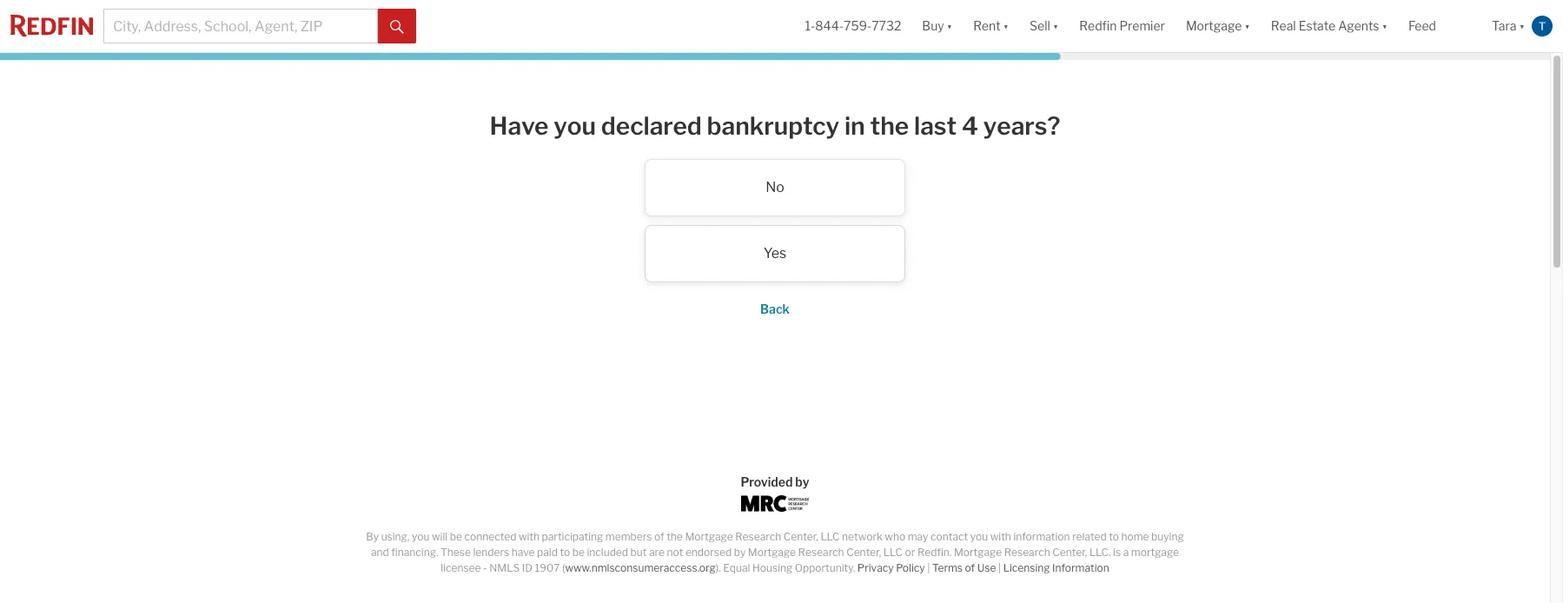 Task type: describe. For each thing, give the bounding box(es) containing it.
buy ▾ button
[[923, 0, 953, 52]]

1-
[[805, 19, 816, 33]]

id
[[522, 562, 533, 575]]

by
[[366, 530, 379, 543]]

feed
[[1409, 19, 1437, 33]]

equal
[[724, 562, 751, 575]]

will
[[432, 530, 448, 543]]

2 with from the left
[[991, 530, 1012, 543]]

rent ▾ button
[[963, 0, 1020, 52]]

0 vertical spatial by
[[796, 475, 810, 489]]

redfin.
[[918, 546, 952, 559]]

information
[[1014, 530, 1071, 543]]

not
[[667, 546, 684, 559]]

these
[[441, 546, 471, 559]]

).
[[716, 562, 721, 575]]

www.nmlsconsumeraccess.org link
[[565, 562, 716, 575]]

privacy
[[858, 562, 894, 575]]

agents
[[1339, 19, 1380, 33]]

feed button
[[1399, 0, 1482, 52]]

redfin
[[1080, 19, 1117, 33]]

using,
[[381, 530, 410, 543]]

-
[[483, 562, 487, 575]]

1 | from the left
[[928, 562, 930, 575]]

information
[[1053, 562, 1110, 575]]

0 horizontal spatial be
[[450, 530, 462, 543]]

4 years?
[[962, 111, 1061, 141]]

real
[[1272, 19, 1297, 33]]

use
[[978, 562, 997, 575]]

a
[[1124, 546, 1129, 559]]

2 | from the left
[[999, 562, 1002, 575]]

contact
[[931, 530, 969, 543]]

▾ for sell ▾
[[1053, 19, 1059, 33]]

▾ for buy ▾
[[947, 19, 953, 33]]

mortgage up the endorsed
[[685, 530, 733, 543]]

submit search image
[[390, 20, 404, 34]]

declared
[[601, 111, 702, 141]]

1 horizontal spatial research
[[799, 546, 845, 559]]

0 horizontal spatial to
[[560, 546, 570, 559]]

terms of use link
[[933, 562, 997, 575]]

rent ▾ button
[[974, 0, 1009, 52]]

0 horizontal spatial center,
[[784, 530, 819, 543]]

no
[[766, 179, 785, 195]]

sell ▾
[[1030, 19, 1059, 33]]

rent ▾
[[974, 19, 1009, 33]]

mortgage up housing
[[748, 546, 796, 559]]

City, Address, School, Agent, ZIP search field
[[103, 9, 378, 43]]

included
[[587, 546, 629, 559]]

are
[[649, 546, 665, 559]]

but
[[631, 546, 647, 559]]

estate
[[1299, 19, 1336, 33]]

financing.
[[391, 546, 439, 559]]

and
[[371, 546, 389, 559]]

have you declared bankruptcy in the last 4 years?
[[490, 111, 1061, 141]]

of for terms
[[965, 562, 975, 575]]

(
[[562, 562, 565, 575]]

provided by
[[741, 475, 810, 489]]

mortgage up use
[[954, 546, 1002, 559]]

have
[[512, 546, 535, 559]]

user photo image
[[1533, 16, 1553, 37]]

housing
[[753, 562, 793, 575]]

privacy policy link
[[858, 562, 925, 575]]

0 horizontal spatial llc
[[821, 530, 840, 543]]

endorsed
[[686, 546, 732, 559]]

members
[[606, 530, 652, 543]]

back
[[761, 301, 790, 316]]

lenders
[[473, 546, 510, 559]]

tara
[[1493, 19, 1517, 33]]

nmls
[[490, 562, 520, 575]]

mortgage research center image
[[742, 496, 809, 512]]

mortgage ▾ button
[[1176, 0, 1261, 52]]

0 vertical spatial to
[[1109, 530, 1120, 543]]

▾ for tara ▾
[[1520, 19, 1526, 33]]

licensee
[[441, 562, 481, 575]]

terms
[[933, 562, 963, 575]]

home
[[1122, 530, 1150, 543]]

0 horizontal spatial research
[[736, 530, 782, 543]]

www.nmlsconsumeraccess.org
[[565, 562, 716, 575]]



Task type: vqa. For each thing, say whether or not it's contained in the screenshot.
the Income restricted
no



Task type: locate. For each thing, give the bounding box(es) containing it.
1 horizontal spatial center,
[[847, 546, 882, 559]]

the up not
[[667, 530, 683, 543]]

research
[[736, 530, 782, 543], [799, 546, 845, 559], [1005, 546, 1051, 559]]

center, up opportunity.
[[784, 530, 819, 543]]

redfin premier button
[[1070, 0, 1176, 52]]

1 horizontal spatial the
[[871, 111, 909, 141]]

0 horizontal spatial by
[[734, 546, 746, 559]]

mortgage ▾
[[1187, 19, 1251, 33]]

you right contact
[[971, 530, 989, 543]]

▾ for mortgage ▾
[[1245, 19, 1251, 33]]

2 horizontal spatial center,
[[1053, 546, 1088, 559]]

premier
[[1120, 19, 1166, 33]]

real estate agents ▾ button
[[1261, 0, 1399, 52]]

center, down network
[[847, 546, 882, 559]]

by inside by using, you will be connected with participating members of the mortgage research center, llc network who may contact you with information related to home buying and financing. these lenders have paid to be included but are not endorsed by mortgage research center, llc or redfin. mortgage research center, llc. is a mortgage licensee - nmls id 1907 (
[[734, 546, 746, 559]]

be down participating
[[573, 546, 585, 559]]

▾ right "sell"
[[1053, 19, 1059, 33]]

0 horizontal spatial of
[[655, 530, 665, 543]]

by
[[796, 475, 810, 489], [734, 546, 746, 559]]

mortgage inside dropdown button
[[1187, 19, 1243, 33]]

buy ▾ button
[[912, 0, 963, 52]]

llc.
[[1090, 546, 1111, 559]]

connected
[[465, 530, 517, 543]]

by up the equal
[[734, 546, 746, 559]]

www.nmlsconsumeraccess.org ). equal housing opportunity. privacy policy | terms of use | licensing information
[[565, 562, 1110, 575]]

buying
[[1152, 530, 1185, 543]]

of inside by using, you will be connected with participating members of the mortgage research center, llc network who may contact you with information related to home buying and financing. these lenders have paid to be included but are not endorsed by mortgage research center, llc or redfin. mortgage research center, llc. is a mortgage licensee - nmls id 1907 (
[[655, 530, 665, 543]]

1907
[[535, 562, 560, 575]]

research up housing
[[736, 530, 782, 543]]

with
[[519, 530, 540, 543], [991, 530, 1012, 543]]

4 ▾ from the left
[[1245, 19, 1251, 33]]

of left use
[[965, 562, 975, 575]]

1 vertical spatial the
[[667, 530, 683, 543]]

research up opportunity.
[[799, 546, 845, 559]]

buy ▾
[[923, 19, 953, 33]]

0 vertical spatial of
[[655, 530, 665, 543]]

1-844-759-7732
[[805, 19, 902, 33]]

research up licensing
[[1005, 546, 1051, 559]]

of up are
[[655, 530, 665, 543]]

have
[[490, 111, 549, 141]]

1 horizontal spatial to
[[1109, 530, 1120, 543]]

you up financing.
[[412, 530, 430, 543]]

3 ▾ from the left
[[1053, 19, 1059, 33]]

▾ right rent
[[1004, 19, 1009, 33]]

center, up information
[[1053, 546, 1088, 559]]

yes
[[764, 245, 787, 261]]

provided
[[741, 475, 793, 489]]

the right in
[[871, 111, 909, 141]]

▾ right tara
[[1520, 19, 1526, 33]]

1-844-759-7732 link
[[805, 19, 902, 33]]

of for members
[[655, 530, 665, 543]]

to up (
[[560, 546, 570, 559]]

0 vertical spatial the
[[871, 111, 909, 141]]

may
[[908, 530, 929, 543]]

bankruptcy
[[707, 111, 840, 141]]

1 horizontal spatial be
[[573, 546, 585, 559]]

you right have
[[554, 111, 596, 141]]

|
[[928, 562, 930, 575], [999, 562, 1002, 575]]

tara ▾
[[1493, 19, 1526, 33]]

policy
[[896, 562, 925, 575]]

1 horizontal spatial of
[[965, 562, 975, 575]]

mortgage ▾ button
[[1187, 0, 1251, 52]]

with up have
[[519, 530, 540, 543]]

0 horizontal spatial |
[[928, 562, 930, 575]]

opportunity.
[[795, 562, 856, 575]]

0 horizontal spatial the
[[667, 530, 683, 543]]

6 ▾ from the left
[[1520, 19, 1526, 33]]

related
[[1073, 530, 1107, 543]]

be up these
[[450, 530, 462, 543]]

▾ right agents
[[1383, 19, 1388, 33]]

licensing
[[1004, 562, 1051, 575]]

1 vertical spatial llc
[[884, 546, 903, 559]]

network
[[842, 530, 883, 543]]

0 horizontal spatial with
[[519, 530, 540, 543]]

have you declared bankruptcy in the last 4 years? option group
[[428, 159, 1123, 282]]

llc
[[821, 530, 840, 543], [884, 546, 903, 559]]

1 ▾ from the left
[[947, 19, 953, 33]]

is
[[1114, 546, 1121, 559]]

participating
[[542, 530, 604, 543]]

| right use
[[999, 562, 1002, 575]]

759-
[[844, 19, 872, 33]]

mortgage
[[1132, 546, 1180, 559]]

2 horizontal spatial you
[[971, 530, 989, 543]]

the
[[871, 111, 909, 141], [667, 530, 683, 543]]

to up is
[[1109, 530, 1120, 543]]

▾ for rent ▾
[[1004, 19, 1009, 33]]

with up use
[[991, 530, 1012, 543]]

rent
[[974, 19, 1001, 33]]

llc up opportunity.
[[821, 530, 840, 543]]

7732
[[872, 19, 902, 33]]

in
[[845, 111, 866, 141]]

real estate agents ▾
[[1272, 19, 1388, 33]]

mortgage
[[1187, 19, 1243, 33], [685, 530, 733, 543], [748, 546, 796, 559], [954, 546, 1002, 559]]

who
[[885, 530, 906, 543]]

1 vertical spatial be
[[573, 546, 585, 559]]

licensing information link
[[1004, 562, 1110, 575]]

mortgage left real
[[1187, 19, 1243, 33]]

| down redfin.
[[928, 562, 930, 575]]

to
[[1109, 530, 1120, 543], [560, 546, 570, 559]]

1 with from the left
[[519, 530, 540, 543]]

by up the mortgage research center image
[[796, 475, 810, 489]]

1 vertical spatial by
[[734, 546, 746, 559]]

sell ▾ button
[[1020, 0, 1070, 52]]

▾ left real
[[1245, 19, 1251, 33]]

real estate agents ▾ link
[[1272, 0, 1388, 52]]

llc up privacy policy link
[[884, 546, 903, 559]]

▾
[[947, 19, 953, 33], [1004, 19, 1009, 33], [1053, 19, 1059, 33], [1245, 19, 1251, 33], [1383, 19, 1388, 33], [1520, 19, 1526, 33]]

redfin premier
[[1080, 19, 1166, 33]]

the inside by using, you will be connected with participating members of the mortgage research center, llc network who may contact you with information related to home buying and financing. these lenders have paid to be included but are not endorsed by mortgage research center, llc or redfin. mortgage research center, llc. is a mortgage licensee - nmls id 1907 (
[[667, 530, 683, 543]]

▾ right the buy
[[947, 19, 953, 33]]

1 horizontal spatial you
[[554, 111, 596, 141]]

1 horizontal spatial llc
[[884, 546, 903, 559]]

buy
[[923, 19, 945, 33]]

1 horizontal spatial with
[[991, 530, 1012, 543]]

2 horizontal spatial research
[[1005, 546, 1051, 559]]

0 horizontal spatial you
[[412, 530, 430, 543]]

1 horizontal spatial by
[[796, 475, 810, 489]]

you
[[554, 111, 596, 141], [412, 530, 430, 543], [971, 530, 989, 543]]

back button
[[761, 301, 790, 316]]

sell ▾ button
[[1030, 0, 1059, 52]]

by using, you will be connected with participating members of the mortgage research center, llc network who may contact you with information related to home buying and financing. these lenders have paid to be included but are not endorsed by mortgage research center, llc or redfin. mortgage research center, llc. is a mortgage licensee - nmls id 1907 (
[[366, 530, 1185, 575]]

0 vertical spatial be
[[450, 530, 462, 543]]

1 vertical spatial to
[[560, 546, 570, 559]]

last
[[914, 111, 957, 141]]

1 horizontal spatial |
[[999, 562, 1002, 575]]

sell
[[1030, 19, 1051, 33]]

paid
[[537, 546, 558, 559]]

844-
[[816, 19, 844, 33]]

1 vertical spatial of
[[965, 562, 975, 575]]

0 vertical spatial llc
[[821, 530, 840, 543]]

5 ▾ from the left
[[1383, 19, 1388, 33]]

2 ▾ from the left
[[1004, 19, 1009, 33]]



